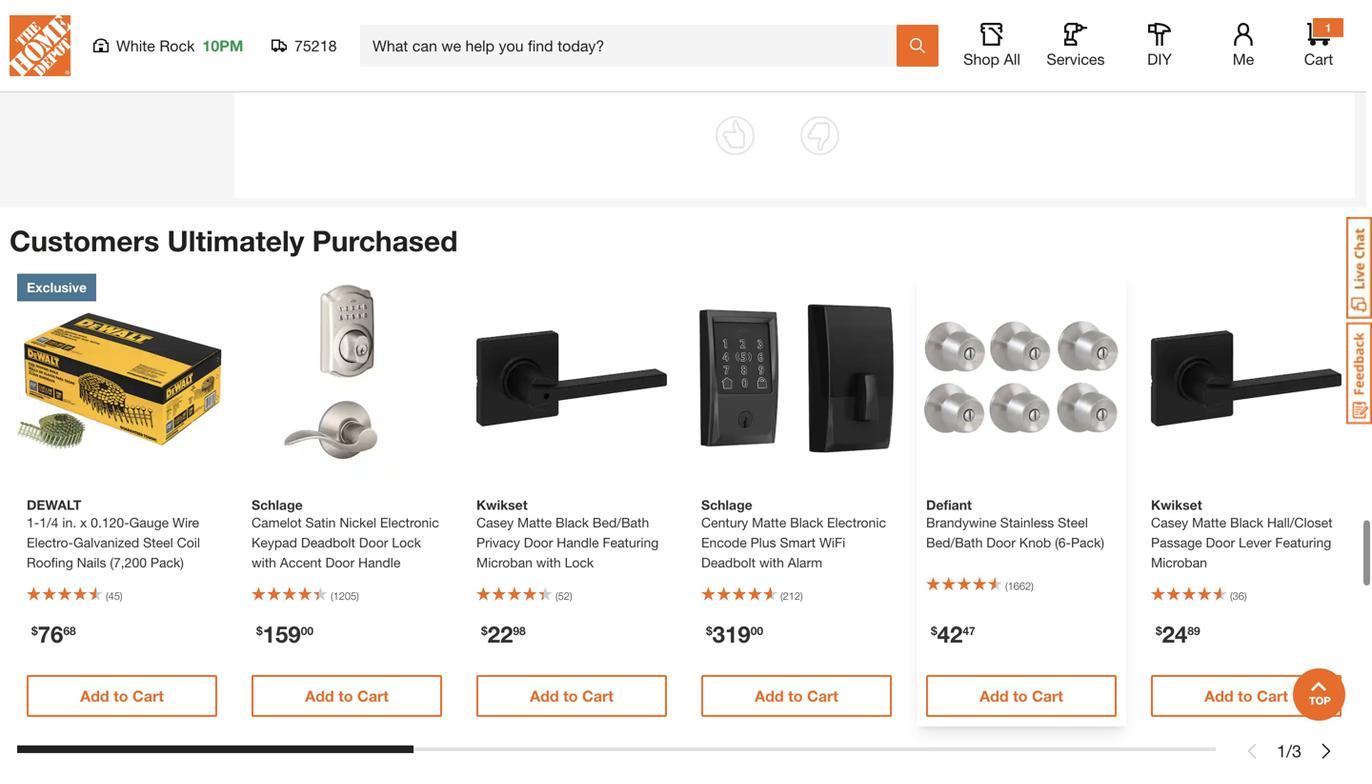Task type: vqa. For each thing, say whether or not it's contained in the screenshot.
Add related to 42
yes



Task type: describe. For each thing, give the bounding box(es) containing it.
plus
[[750, 535, 776, 551]]

pack) inside defiant brandywine stainless steel bed/bath door knob (6-pack)
[[1071, 535, 1104, 551]]

add for 159
[[305, 687, 334, 706]]

smart
[[780, 535, 816, 551]]

bed/bath for 22
[[593, 515, 649, 531]]

schlage camelot satin nickel electronic keypad deadbolt door lock with accent door handle
[[252, 497, 439, 571]]

keypad
[[252, 535, 297, 551]]

75218 button
[[272, 36, 337, 55]]

) for 42
[[1031, 580, 1034, 593]]

accent
[[280, 555, 322, 571]]

white rock 10pm
[[116, 37, 243, 55]]

89
[[1188, 625, 1200, 638]]

door inside kwikset casey matte black bed/bath privacy door handle featuring microban with lock
[[524, 535, 553, 551]]

1 inside cart 1
[[1325, 21, 1331, 34]]

showing 1-24 of 1096 results.
[[705, 9, 884, 25]]

featuring for 24
[[1275, 535, 1331, 551]]

/
[[1286, 741, 1292, 762]]

1205
[[333, 590, 356, 603]]

this is the first slide image
[[1244, 744, 1260, 759]]

kwikset casey matte black hall/closet passage door lever featuring microban
[[1151, 497, 1333, 571]]

next slide image
[[1319, 744, 1334, 759]]

coil
[[177, 535, 200, 551]]

$ 319 00
[[706, 621, 763, 648]]

handle inside kwikset casey matte black bed/bath privacy door handle featuring microban with lock
[[557, 535, 599, 551]]

casey matte black bed/bath privacy door handle featuring microban with lock image
[[467, 274, 677, 484]]

purchased
[[312, 224, 458, 258]]

knob
[[1019, 535, 1051, 551]]

( 1662 )
[[1005, 580, 1034, 593]]

lock inside schlage camelot satin nickel electronic keypad deadbolt door lock with accent door handle
[[392, 535, 421, 551]]

kwikset for 22
[[476, 497, 528, 513]]

camelot satin nickel electronic keypad deadbolt door lock with accent door handle image
[[242, 274, 452, 484]]

(6-
[[1055, 535, 1071, 551]]

schlage century matte black electronic encode plus smart wifi deadbolt with alarm
[[701, 497, 886, 571]]

customers ultimately purchased
[[10, 224, 458, 258]]

$ 24 89
[[1156, 621, 1200, 648]]

door up the "( 1205 )"
[[325, 555, 355, 571]]

$ 42 47
[[931, 621, 975, 648]]

dewalt
[[27, 497, 81, 513]]

1-1/4 in. x 0.120-gauge wire electro-galvanized steel coil roofing nails (7,200 pack) image
[[17, 274, 227, 484]]

microban for 24
[[1151, 555, 1207, 571]]

47
[[963, 625, 975, 638]]

to for 24
[[1238, 687, 1253, 706]]

gauge
[[129, 515, 169, 531]]

privacy
[[476, 535, 520, 551]]

exclusive
[[27, 280, 87, 295]]

( 1205 )
[[331, 590, 359, 603]]

black for 22
[[556, 515, 589, 531]]

1 add from the left
[[80, 687, 109, 706]]

door inside defiant brandywine stainless steel bed/bath door knob (6-pack)
[[986, 535, 1016, 551]]

roofing
[[27, 555, 73, 571]]

microban for 22
[[476, 555, 533, 571]]

1 / 3
[[1277, 741, 1302, 762]]

with for 22
[[536, 555, 561, 571]]

stainless
[[1000, 515, 1054, 531]]

cart for 24
[[1257, 687, 1288, 706]]

brandywine
[[926, 515, 997, 531]]

the home depot logo image
[[10, 15, 71, 76]]

me button
[[1213, 23, 1274, 69]]

$ for 42
[[931, 625, 937, 638]]

me
[[1233, 50, 1254, 68]]

add to cart button for 42
[[926, 676, 1117, 717]]

camelot
[[252, 515, 302, 531]]

) for 159
[[356, 590, 359, 603]]

1096
[[808, 9, 837, 25]]

defiant brandywine stainless steel bed/bath door knob (6-pack)
[[926, 497, 1104, 551]]

36
[[1233, 590, 1244, 603]]

matte for 24
[[1192, 515, 1226, 531]]

(7,200
[[110, 555, 147, 571]]

( 36 )
[[1230, 590, 1247, 603]]

68
[[63, 625, 76, 638]]

) for 76
[[120, 590, 122, 603]]

defiant
[[926, 497, 972, 513]]

add to cart for 24
[[1205, 687, 1288, 706]]

$ 76 68
[[31, 621, 76, 648]]

add to cart button for 319
[[701, 676, 892, 717]]

with inside schlage camelot satin nickel electronic keypad deadbolt door lock with accent door handle
[[252, 555, 276, 571]]

add for 24
[[1205, 687, 1234, 706]]

0.120-
[[91, 515, 129, 531]]

diy
[[1147, 50, 1172, 68]]

all
[[1004, 50, 1020, 68]]

casey for 22
[[476, 515, 514, 531]]

319
[[712, 621, 751, 648]]

of
[[792, 9, 804, 25]]

$ for 24
[[1156, 625, 1162, 638]]

shop
[[963, 50, 1000, 68]]

casey for 24
[[1151, 515, 1188, 531]]

services button
[[1045, 23, 1106, 69]]

) for 22
[[570, 590, 572, 603]]

) for 24
[[1244, 590, 1247, 603]]

kwikset casey matte black bed/bath privacy door handle featuring microban with lock
[[476, 497, 659, 571]]

00 for 319
[[751, 625, 763, 638]]

add to cart for 159
[[305, 687, 389, 706]]

schlage for 319
[[701, 497, 752, 513]]

1- for 24
[[761, 9, 774, 25]]

76
[[38, 621, 63, 648]]

$ 159 00
[[256, 621, 314, 648]]

1 add to cart from the left
[[80, 687, 164, 706]]

3
[[1292, 741, 1302, 762]]

results.
[[841, 9, 884, 25]]

( 212 )
[[780, 590, 803, 603]]

kwikset for 24
[[1151, 497, 1202, 513]]

electro-
[[27, 535, 73, 551]]

steel inside dewalt 1-1/4 in. x 0.120-gauge wire electro-galvanized steel coil roofing nails (7,200 pack)
[[143, 535, 173, 551]]



Task type: locate. For each thing, give the bounding box(es) containing it.
52
[[558, 590, 570, 603]]

kwikset up privacy
[[476, 497, 528, 513]]

159
[[263, 621, 301, 648]]

1 horizontal spatial bed/bath
[[926, 535, 983, 551]]

( 45 )
[[106, 590, 122, 603]]

kwikset up passage
[[1151, 497, 1202, 513]]

$ 22 98
[[481, 621, 526, 648]]

1 vertical spatial bed/bath
[[926, 535, 983, 551]]

in.
[[62, 515, 76, 531]]

handle inside schlage camelot satin nickel electronic keypad deadbolt door lock with accent door handle
[[358, 555, 401, 571]]

0 vertical spatial 24
[[774, 9, 789, 25]]

wifi
[[819, 535, 845, 551]]

1 horizontal spatial pack)
[[1071, 535, 1104, 551]]

electronic up wifi
[[827, 515, 886, 531]]

x
[[80, 515, 87, 531]]

$ for 159
[[256, 625, 263, 638]]

)
[[1031, 580, 1034, 593], [120, 590, 122, 603], [356, 590, 359, 603], [570, 590, 572, 603], [800, 590, 803, 603], [1244, 590, 1247, 603]]

door down "nickel"
[[359, 535, 388, 551]]

1 vertical spatial handle
[[358, 555, 401, 571]]

) down lever
[[1244, 590, 1247, 603]]

add to cart button down "$ 159 00"
[[252, 676, 442, 717]]

1 kwikset from the left
[[476, 497, 528, 513]]

$ down encode
[[706, 625, 712, 638]]

deadbolt
[[301, 535, 355, 551], [701, 555, 756, 571]]

add for 319
[[755, 687, 784, 706]]

add for 22
[[530, 687, 559, 706]]

nickel
[[340, 515, 376, 531]]

0 horizontal spatial with
[[252, 555, 276, 571]]

0 horizontal spatial deadbolt
[[301, 535, 355, 551]]

to for 42
[[1013, 687, 1028, 706]]

matte up passage
[[1192, 515, 1226, 531]]

2 casey from the left
[[1151, 515, 1188, 531]]

black inside kwikset casey matte black hall/closet passage door lever featuring microban
[[1230, 515, 1263, 531]]

42
[[937, 621, 963, 648]]

add to cart button down 47
[[926, 676, 1117, 717]]

add to cart button for 24
[[1151, 676, 1342, 717]]

cart for 159
[[357, 687, 389, 706]]

deadbolt down satin
[[301, 535, 355, 551]]

century matte black electronic encode plus smart wifi deadbolt with alarm image
[[692, 274, 901, 484]]

electronic inside 'schlage century matte black electronic encode plus smart wifi deadbolt with alarm'
[[827, 515, 886, 531]]

4 $ from the left
[[706, 625, 712, 638]]

0 horizontal spatial 00
[[301, 625, 314, 638]]

casey up passage
[[1151, 515, 1188, 531]]

2 add to cart from the left
[[305, 687, 389, 706]]

1- up the electro-
[[27, 515, 39, 531]]

black up ( 52 )
[[556, 515, 589, 531]]

2 with from the left
[[536, 555, 561, 571]]

add to cart button up this is the first slide icon
[[1151, 676, 1342, 717]]

matte up privacy
[[517, 515, 552, 531]]

0 horizontal spatial casey
[[476, 515, 514, 531]]

door left lever
[[1206, 535, 1235, 551]]

door right privacy
[[524, 535, 553, 551]]

0 horizontal spatial 1-
[[27, 515, 39, 531]]

$ inside $ 24 89
[[1156, 625, 1162, 638]]

dewalt 1-1/4 in. x 0.120-gauge wire electro-galvanized steel coil roofing nails (7,200 pack)
[[27, 497, 200, 571]]

( for 76
[[106, 590, 108, 603]]

3 add from the left
[[530, 687, 559, 706]]

1 horizontal spatial 1-
[[761, 9, 774, 25]]

with down "plus"
[[759, 555, 784, 571]]

steel up (6- on the right
[[1058, 515, 1088, 531]]

rock
[[159, 37, 195, 55]]

nails
[[77, 555, 106, 571]]

3 matte from the left
[[1192, 515, 1226, 531]]

1 horizontal spatial 00
[[751, 625, 763, 638]]

00 inside "$ 159 00"
[[301, 625, 314, 638]]

door
[[359, 535, 388, 551], [524, 535, 553, 551], [986, 535, 1016, 551], [1206, 535, 1235, 551], [325, 555, 355, 571]]

2 schlage from the left
[[701, 497, 752, 513]]

0 horizontal spatial microban
[[476, 555, 533, 571]]

2 kwikset from the left
[[1151, 497, 1202, 513]]

wire
[[172, 515, 199, 531]]

handle
[[557, 535, 599, 551], [358, 555, 401, 571]]

$ inside $ 22 98
[[481, 625, 488, 638]]

with down the keypad
[[252, 555, 276, 571]]

1 matte from the left
[[517, 515, 552, 531]]

electronic right "nickel"
[[380, 515, 439, 531]]

add to cart for 22
[[530, 687, 614, 706]]

$
[[31, 625, 38, 638], [256, 625, 263, 638], [481, 625, 488, 638], [706, 625, 712, 638], [931, 625, 937, 638], [1156, 625, 1162, 638]]

1 horizontal spatial with
[[536, 555, 561, 571]]

microban inside kwikset casey matte black hall/closet passage door lever featuring microban
[[1151, 555, 1207, 571]]

0 vertical spatial handle
[[557, 535, 599, 551]]

3 to from the left
[[563, 687, 578, 706]]

5 $ from the left
[[931, 625, 937, 638]]

microban down privacy
[[476, 555, 533, 571]]

0 horizontal spatial lock
[[392, 535, 421, 551]]

microban inside kwikset casey matte black bed/bath privacy door handle featuring microban with lock
[[476, 555, 533, 571]]

with up ( 52 )
[[536, 555, 561, 571]]

1 00 from the left
[[301, 625, 314, 638]]

black inside kwikset casey matte black bed/bath privacy door handle featuring microban with lock
[[556, 515, 589, 531]]

1 horizontal spatial microban
[[1151, 555, 1207, 571]]

2 horizontal spatial with
[[759, 555, 784, 571]]

24 down passage
[[1162, 621, 1188, 648]]

4 add from the left
[[755, 687, 784, 706]]

( 52 )
[[556, 590, 572, 603]]

ultimately
[[167, 224, 304, 258]]

century
[[701, 515, 748, 531]]

2 matte from the left
[[752, 515, 786, 531]]

2 to from the left
[[338, 687, 353, 706]]

black up "smart"
[[790, 515, 823, 531]]

casey
[[476, 515, 514, 531], [1151, 515, 1188, 531]]

2 microban from the left
[[1151, 555, 1207, 571]]

1 featuring from the left
[[603, 535, 659, 551]]

diy button
[[1129, 23, 1190, 69]]

add to cart button down $ 319 00
[[701, 676, 892, 717]]

add to cart button for 22
[[476, 676, 667, 717]]

0 horizontal spatial bed/bath
[[593, 515, 649, 531]]

0 horizontal spatial featuring
[[603, 535, 659, 551]]

white
[[116, 37, 155, 55]]

1 horizontal spatial casey
[[1151, 515, 1188, 531]]

1 electronic from the left
[[380, 515, 439, 531]]

kwikset inside kwikset casey matte black bed/bath privacy door handle featuring microban with lock
[[476, 497, 528, 513]]

live chat image
[[1346, 217, 1372, 319]]

matte for 22
[[517, 515, 552, 531]]

4 to from the left
[[788, 687, 803, 706]]

3 black from the left
[[1230, 515, 1263, 531]]

bed/bath
[[593, 515, 649, 531], [926, 535, 983, 551]]

featuring down hall/closet
[[1275, 535, 1331, 551]]

deadbolt inside 'schlage century matte black electronic encode plus smart wifi deadbolt with alarm'
[[701, 555, 756, 571]]

shop all
[[963, 50, 1020, 68]]

bed/bath inside defiant brandywine stainless steel bed/bath door knob (6-pack)
[[926, 535, 983, 551]]

0 horizontal spatial pack)
[[150, 555, 184, 571]]

schlage up century
[[701, 497, 752, 513]]

$ inside "$ 159 00"
[[256, 625, 263, 638]]

1 vertical spatial deadbolt
[[701, 555, 756, 571]]

1 vertical spatial 1-
[[27, 515, 39, 531]]

3 $ from the left
[[481, 625, 488, 638]]

featuring inside kwikset casey matte black bed/bath privacy door handle featuring microban with lock
[[603, 535, 659, 551]]

3 add to cart from the left
[[530, 687, 614, 706]]

( for 22
[[556, 590, 558, 603]]

0 horizontal spatial 24
[[774, 9, 789, 25]]

1 $ from the left
[[31, 625, 38, 638]]

kwikset inside kwikset casey matte black hall/closet passage door lever featuring microban
[[1151, 497, 1202, 513]]

brandywine stainless steel bed/bath door knob (6-pack) image
[[917, 274, 1126, 484]]

matte inside kwikset casey matte black hall/closet passage door lever featuring microban
[[1192, 515, 1226, 531]]

1 vertical spatial pack)
[[150, 555, 184, 571]]

alarm
[[788, 555, 822, 571]]

$ down the keypad
[[256, 625, 263, 638]]

hall/closet
[[1267, 515, 1333, 531]]

add to cart
[[80, 687, 164, 706], [305, 687, 389, 706], [530, 687, 614, 706], [755, 687, 838, 706], [980, 687, 1063, 706], [1205, 687, 1288, 706]]

microban down passage
[[1151, 555, 1207, 571]]

6 add to cart from the left
[[1205, 687, 1288, 706]]

1 right me button
[[1325, 21, 1331, 34]]

212
[[783, 590, 800, 603]]

) for 319
[[800, 590, 803, 603]]

( for 42
[[1005, 580, 1008, 593]]

2 horizontal spatial matte
[[1192, 515, 1226, 531]]

cart 1
[[1304, 21, 1333, 68]]

1 horizontal spatial kwikset
[[1151, 497, 1202, 513]]

1 horizontal spatial steel
[[1058, 515, 1088, 531]]

casey up privacy
[[476, 515, 514, 531]]

(
[[1005, 580, 1008, 593], [106, 590, 108, 603], [331, 590, 333, 603], [556, 590, 558, 603], [780, 590, 783, 603], [1230, 590, 1233, 603]]

with inside kwikset casey matte black bed/bath privacy door handle featuring microban with lock
[[536, 555, 561, 571]]

3 with from the left
[[759, 555, 784, 571]]

1 horizontal spatial schlage
[[701, 497, 752, 513]]

0 horizontal spatial schlage
[[252, 497, 303, 513]]

1- for 1/4
[[27, 515, 39, 531]]

6 add from the left
[[1205, 687, 1234, 706]]

0 vertical spatial 1-
[[761, 9, 774, 25]]

0 vertical spatial steel
[[1058, 515, 1088, 531]]

00
[[301, 625, 314, 638], [751, 625, 763, 638]]

cart for 319
[[807, 687, 838, 706]]

22
[[488, 621, 513, 648]]

2 $ from the left
[[256, 625, 263, 638]]

schlage up the camelot
[[252, 497, 303, 513]]

0 vertical spatial 1
[[1325, 21, 1331, 34]]

electronic
[[380, 515, 439, 531], [827, 515, 886, 531]]

featuring for 22
[[603, 535, 659, 551]]

0 horizontal spatial black
[[556, 515, 589, 531]]

matte up "plus"
[[752, 515, 786, 531]]

black inside 'schlage century matte black electronic encode plus smart wifi deadbolt with alarm'
[[790, 515, 823, 531]]

to for 159
[[338, 687, 353, 706]]

2 black from the left
[[790, 515, 823, 531]]

1-
[[761, 9, 774, 25], [27, 515, 39, 531]]

schlage for 159
[[252, 497, 303, 513]]

schlage inside 'schlage century matte black electronic encode plus smart wifi deadbolt with alarm'
[[701, 497, 752, 513]]

6 add to cart button from the left
[[1151, 676, 1342, 717]]

handle up ( 52 )
[[557, 535, 599, 551]]

encode
[[701, 535, 747, 551]]

casey inside kwikset casey matte black hall/closet passage door lever featuring microban
[[1151, 515, 1188, 531]]

bed/bath for 42
[[926, 535, 983, 551]]

$ left 89
[[1156, 625, 1162, 638]]

$ left 68
[[31, 625, 38, 638]]

featuring left encode
[[603, 535, 659, 551]]

$ inside "$ 42 47"
[[931, 625, 937, 638]]

1 horizontal spatial 1
[[1325, 21, 1331, 34]]

to for 319
[[788, 687, 803, 706]]

lock inside kwikset casey matte black bed/bath privacy door handle featuring microban with lock
[[565, 555, 594, 571]]

cart for 22
[[582, 687, 614, 706]]

casey matte black hall/closet passage door lever featuring microban image
[[1142, 274, 1351, 484]]

1/4
[[39, 515, 59, 531]]

$ left 47
[[931, 625, 937, 638]]

1 black from the left
[[556, 515, 589, 531]]

6 $ from the left
[[1156, 625, 1162, 638]]

0 horizontal spatial handle
[[358, 555, 401, 571]]

) down '(7,200'
[[120, 590, 122, 603]]

) down schlage camelot satin nickel electronic keypad deadbolt door lock with accent door handle
[[356, 590, 359, 603]]

1 add to cart button from the left
[[27, 676, 217, 717]]

( for 24
[[1230, 590, 1233, 603]]

pack) right knob
[[1071, 535, 1104, 551]]

1 vertical spatial lock
[[565, 555, 594, 571]]

2 add from the left
[[305, 687, 334, 706]]

with
[[252, 555, 276, 571], [536, 555, 561, 571], [759, 555, 784, 571]]

1
[[1325, 21, 1331, 34], [1277, 741, 1286, 762]]

feedback link image
[[1346, 322, 1372, 425]]

shop all button
[[961, 23, 1022, 69]]

with for 319
[[759, 555, 784, 571]]

$ inside $ 76 68
[[31, 625, 38, 638]]

door inside kwikset casey matte black hall/closet passage door lever featuring microban
[[1206, 535, 1235, 551]]

1 left 3
[[1277, 741, 1286, 762]]

1 casey from the left
[[476, 515, 514, 531]]

matte for 319
[[752, 515, 786, 531]]

pack) inside dewalt 1-1/4 in. x 0.120-gauge wire electro-galvanized steel coil roofing nails (7,200 pack)
[[150, 555, 184, 571]]

0 vertical spatial bed/bath
[[593, 515, 649, 531]]

deadbolt down encode
[[701, 555, 756, 571]]

lever
[[1239, 535, 1272, 551]]

pack) down coil
[[150, 555, 184, 571]]

lock
[[392, 535, 421, 551], [565, 555, 594, 571]]

$ for 319
[[706, 625, 712, 638]]

1- left of on the right top of page
[[761, 9, 774, 25]]

handle down "nickel"
[[358, 555, 401, 571]]

2 add to cart button from the left
[[252, 676, 442, 717]]

) down kwikset casey matte black bed/bath privacy door handle featuring microban with lock
[[570, 590, 572, 603]]

2 featuring from the left
[[1275, 535, 1331, 551]]

3 add to cart button from the left
[[476, 676, 667, 717]]

00 for 159
[[301, 625, 314, 638]]

4 add to cart button from the left
[[701, 676, 892, 717]]

electronic inside schlage camelot satin nickel electronic keypad deadbolt door lock with accent door handle
[[380, 515, 439, 531]]

1 horizontal spatial matte
[[752, 515, 786, 531]]

black
[[556, 515, 589, 531], [790, 515, 823, 531], [1230, 515, 1263, 531]]

24 left of on the right top of page
[[774, 9, 789, 25]]

1 horizontal spatial lock
[[565, 555, 594, 571]]

1 horizontal spatial handle
[[557, 535, 599, 551]]

) down knob
[[1031, 580, 1034, 593]]

1 to from the left
[[113, 687, 128, 706]]

1 vertical spatial 24
[[1162, 621, 1188, 648]]

galvanized
[[73, 535, 139, 551]]

1- inside dewalt 1-1/4 in. x 0.120-gauge wire electro-galvanized steel coil roofing nails (7,200 pack)
[[27, 515, 39, 531]]

services
[[1047, 50, 1105, 68]]

2 electronic from the left
[[827, 515, 886, 531]]

customers
[[10, 224, 159, 258]]

passage
[[1151, 535, 1202, 551]]

add to cart button down 68
[[27, 676, 217, 717]]

0 vertical spatial lock
[[392, 535, 421, 551]]

4 add to cart from the left
[[755, 687, 838, 706]]

add
[[80, 687, 109, 706], [305, 687, 334, 706], [530, 687, 559, 706], [755, 687, 784, 706], [980, 687, 1009, 706], [1205, 687, 1234, 706]]

5 add to cart button from the left
[[926, 676, 1117, 717]]

add to cart button for 159
[[252, 676, 442, 717]]

add to cart for 319
[[755, 687, 838, 706]]

to
[[113, 687, 128, 706], [338, 687, 353, 706], [563, 687, 578, 706], [788, 687, 803, 706], [1013, 687, 1028, 706], [1238, 687, 1253, 706]]

1 horizontal spatial featuring
[[1275, 535, 1331, 551]]

0 vertical spatial deadbolt
[[301, 535, 355, 551]]

cart
[[1304, 50, 1333, 68], [132, 687, 164, 706], [357, 687, 389, 706], [582, 687, 614, 706], [807, 687, 838, 706], [1032, 687, 1063, 706], [1257, 687, 1288, 706]]

( for 319
[[780, 590, 783, 603]]

$ left 98
[[481, 625, 488, 638]]

2 horizontal spatial black
[[1230, 515, 1263, 531]]

door down stainless
[[986, 535, 1016, 551]]

0 horizontal spatial kwikset
[[476, 497, 528, 513]]

add to cart button down 98
[[476, 676, 667, 717]]

electronic for 319
[[827, 515, 886, 531]]

electronic for 159
[[380, 515, 439, 531]]

$ for 22
[[481, 625, 488, 638]]

add for 42
[[980, 687, 1009, 706]]

1 horizontal spatial electronic
[[827, 515, 886, 531]]

5 add to cart from the left
[[980, 687, 1063, 706]]

1 with from the left
[[252, 555, 276, 571]]

0 horizontal spatial steel
[[143, 535, 173, 551]]

deadbolt inside schlage camelot satin nickel electronic keypad deadbolt door lock with accent door handle
[[301, 535, 355, 551]]

24
[[774, 9, 789, 25], [1162, 621, 1188, 648]]

5 add from the left
[[980, 687, 1009, 706]]

0 vertical spatial pack)
[[1071, 535, 1104, 551]]

( for 159
[[331, 590, 333, 603]]

) down alarm
[[800, 590, 803, 603]]

1 vertical spatial steel
[[143, 535, 173, 551]]

0 horizontal spatial electronic
[[380, 515, 439, 531]]

featuring
[[603, 535, 659, 551], [1275, 535, 1331, 551]]

What can we help you find today? search field
[[373, 26, 896, 66]]

00 inside $ 319 00
[[751, 625, 763, 638]]

1 vertical spatial 1
[[1277, 741, 1286, 762]]

45
[[108, 590, 120, 603]]

0 horizontal spatial 1
[[1277, 741, 1286, 762]]

0 horizontal spatial matte
[[517, 515, 552, 531]]

showing
[[705, 9, 757, 25]]

to for 22
[[563, 687, 578, 706]]

$ for 76
[[31, 625, 38, 638]]

5 to from the left
[[1013, 687, 1028, 706]]

steel inside defiant brandywine stainless steel bed/bath door knob (6-pack)
[[1058, 515, 1088, 531]]

kwikset
[[476, 497, 528, 513], [1151, 497, 1202, 513]]

1 horizontal spatial black
[[790, 515, 823, 531]]

black up lever
[[1230, 515, 1263, 531]]

pack)
[[1071, 535, 1104, 551], [150, 555, 184, 571]]

featuring inside kwikset casey matte black hall/closet passage door lever featuring microban
[[1275, 535, 1331, 551]]

black for 319
[[790, 515, 823, 531]]

$ inside $ 319 00
[[706, 625, 712, 638]]

add to cart for 42
[[980, 687, 1063, 706]]

satin
[[305, 515, 336, 531]]

1662
[[1008, 580, 1031, 593]]

1 horizontal spatial 24
[[1162, 621, 1188, 648]]

75218
[[294, 37, 337, 55]]

with inside 'schlage century matte black electronic encode plus smart wifi deadbolt with alarm'
[[759, 555, 784, 571]]

1 microban from the left
[[476, 555, 533, 571]]

casey inside kwikset casey matte black bed/bath privacy door handle featuring microban with lock
[[476, 515, 514, 531]]

1 schlage from the left
[[252, 497, 303, 513]]

1 horizontal spatial deadbolt
[[701, 555, 756, 571]]

schlage inside schlage camelot satin nickel electronic keypad deadbolt door lock with accent door handle
[[252, 497, 303, 513]]

matte inside kwikset casey matte black bed/bath privacy door handle featuring microban with lock
[[517, 515, 552, 531]]

cart for 42
[[1032, 687, 1063, 706]]

black for 24
[[1230, 515, 1263, 531]]

2 00 from the left
[[751, 625, 763, 638]]

10pm
[[202, 37, 243, 55]]

steel down gauge
[[143, 535, 173, 551]]

matte inside 'schlage century matte black electronic encode plus smart wifi deadbolt with alarm'
[[752, 515, 786, 531]]

bed/bath inside kwikset casey matte black bed/bath privacy door handle featuring microban with lock
[[593, 515, 649, 531]]

matte
[[517, 515, 552, 531], [752, 515, 786, 531], [1192, 515, 1226, 531]]

6 to from the left
[[1238, 687, 1253, 706]]

98
[[513, 625, 526, 638]]



